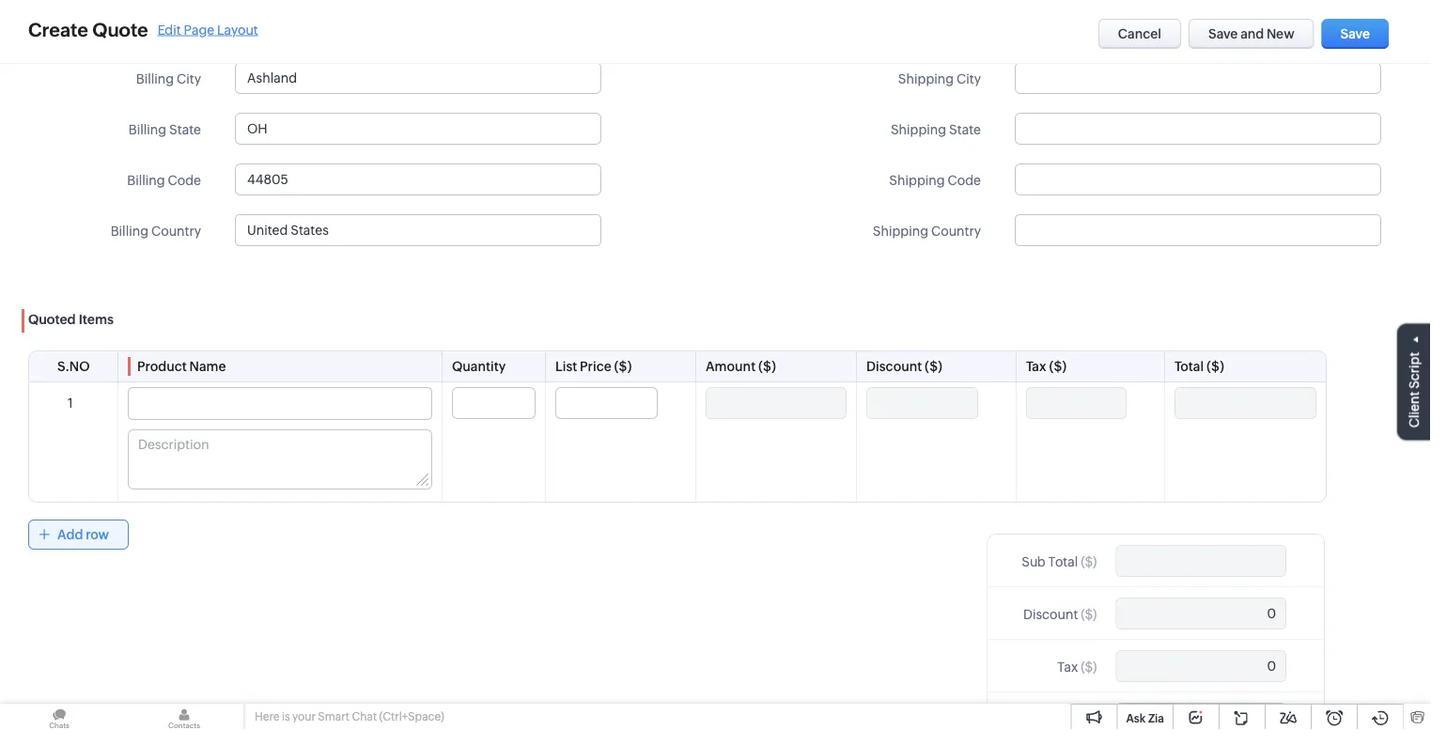 Task type: vqa. For each thing, say whether or not it's contained in the screenshot.
the Task Owner
no



Task type: locate. For each thing, give the bounding box(es) containing it.
0 vertical spatial total
[[1175, 359, 1205, 374]]

1 vertical spatial total
[[1049, 554, 1079, 569]]

billing street
[[124, 20, 201, 35]]

billing down billing code
[[111, 223, 149, 238]]

(ctrl+space)
[[379, 711, 444, 723]]

billing left street
[[124, 20, 162, 35]]

0 horizontal spatial code
[[168, 173, 201, 188]]

($)
[[614, 359, 632, 374], [759, 359, 776, 374], [925, 359, 943, 374], [1050, 359, 1067, 374], [1207, 359, 1225, 374], [1081, 554, 1098, 569], [1081, 607, 1098, 622], [1081, 660, 1098, 675]]

state down billing city
[[169, 122, 201, 137]]

2 code from the left
[[948, 173, 982, 188]]

save
[[1209, 26, 1239, 41], [1341, 26, 1371, 41]]

city
[[177, 71, 201, 86], [957, 71, 982, 86]]

billing city
[[136, 71, 201, 86]]

1 vertical spatial tax
[[1058, 660, 1079, 675]]

0 vertical spatial discount ($)
[[867, 359, 943, 374]]

save right 'new'
[[1341, 26, 1371, 41]]

1 horizontal spatial city
[[957, 71, 982, 86]]

1 horizontal spatial country
[[932, 223, 982, 238]]

city down page
[[177, 71, 201, 86]]

shipping
[[899, 71, 954, 86], [891, 122, 947, 137], [890, 173, 945, 188], [873, 223, 929, 238]]

1 state from the left
[[169, 122, 201, 137]]

city up the shipping state
[[957, 71, 982, 86]]

page
[[184, 22, 214, 37]]

shipping state
[[891, 122, 982, 137]]

ask zia
[[1127, 712, 1165, 725]]

save for save
[[1341, 26, 1371, 41]]

list
[[556, 359, 578, 374]]

quote
[[92, 19, 148, 40]]

1 horizontal spatial discount
[[1024, 607, 1079, 622]]

your
[[292, 711, 316, 723]]

None text field
[[235, 11, 602, 43], [1015, 11, 1382, 43], [235, 62, 602, 94], [235, 113, 602, 145], [1015, 113, 1382, 145], [235, 164, 602, 196], [1015, 164, 1382, 196], [58, 388, 107, 418], [129, 388, 432, 419], [707, 388, 846, 418], [1028, 388, 1126, 418], [1176, 388, 1316, 418], [1117, 546, 1286, 576], [1117, 652, 1286, 682], [1117, 704, 1286, 730], [235, 11, 602, 43], [1015, 11, 1382, 43], [235, 62, 602, 94], [235, 113, 602, 145], [1015, 113, 1382, 145], [235, 164, 602, 196], [1015, 164, 1382, 196], [58, 388, 107, 418], [129, 388, 432, 419], [707, 388, 846, 418], [1028, 388, 1126, 418], [1176, 388, 1316, 418], [1117, 546, 1286, 576], [1117, 652, 1286, 682], [1117, 704, 1286, 730]]

None text field
[[1015, 62, 1382, 94], [236, 215, 601, 245], [1016, 215, 1381, 245], [453, 388, 535, 418], [557, 388, 657, 418], [868, 388, 978, 418], [1117, 599, 1286, 629], [1015, 62, 1382, 94], [236, 215, 601, 245], [1016, 215, 1381, 245], [453, 388, 535, 418], [557, 388, 657, 418], [868, 388, 978, 418], [1117, 599, 1286, 629]]

and
[[1241, 26, 1265, 41]]

0 horizontal spatial state
[[169, 122, 201, 137]]

adjustment
[[1008, 712, 1079, 727]]

1 horizontal spatial state
[[950, 122, 982, 137]]

1 horizontal spatial save
[[1341, 26, 1371, 41]]

here
[[255, 711, 280, 723]]

tax ($)
[[1027, 359, 1067, 374], [1058, 660, 1098, 675]]

billing up billing code
[[129, 122, 167, 137]]

0 horizontal spatial city
[[177, 71, 201, 86]]

tax
[[1027, 359, 1047, 374], [1058, 660, 1079, 675]]

code for billing code
[[168, 173, 201, 188]]

sub total ($)
[[1022, 554, 1098, 569]]

discount ($)
[[867, 359, 943, 374], [1024, 607, 1098, 622]]

0 horizontal spatial total
[[1049, 554, 1079, 569]]

0 vertical spatial discount
[[867, 359, 923, 374]]

save button
[[1322, 19, 1390, 49]]

country down billing code
[[151, 223, 201, 238]]

client
[[1407, 392, 1422, 428]]

country
[[151, 223, 201, 238], [932, 223, 982, 238]]

billing state
[[129, 122, 201, 137]]

shipping down shipping code
[[873, 223, 929, 238]]

billing for billing city
[[136, 71, 174, 86]]

is
[[282, 711, 290, 723]]

2 city from the left
[[957, 71, 982, 86]]

billing up billing country
[[127, 173, 165, 188]]

1 vertical spatial tax ($)
[[1058, 660, 1098, 675]]

discount
[[867, 359, 923, 374], [1024, 607, 1079, 622]]

0 horizontal spatial tax
[[1027, 359, 1047, 374]]

list price ($)
[[556, 359, 632, 374]]

billing down create quote edit page layout
[[136, 71, 174, 86]]

2 state from the left
[[950, 122, 982, 137]]

billing country
[[111, 223, 201, 238]]

shipping up shipping code
[[891, 122, 947, 137]]

0 horizontal spatial discount ($)
[[867, 359, 943, 374]]

billing for billing code
[[127, 173, 165, 188]]

state down shipping city
[[950, 122, 982, 137]]

country down shipping code
[[932, 223, 982, 238]]

save and new
[[1209, 26, 1295, 41]]

0 horizontal spatial save
[[1209, 26, 1239, 41]]

code
[[168, 173, 201, 188], [948, 173, 982, 188]]

1 country from the left
[[151, 223, 201, 238]]

code down the shipping state
[[948, 173, 982, 188]]

smart
[[318, 711, 350, 723]]

billing
[[124, 20, 162, 35], [136, 71, 174, 86], [129, 122, 167, 137], [127, 173, 165, 188], [111, 223, 149, 238]]

state for shipping state
[[950, 122, 982, 137]]

shipping up the shipping state
[[899, 71, 954, 86]]

add row button
[[28, 520, 129, 550]]

1 horizontal spatial code
[[948, 173, 982, 188]]

1 city from the left
[[177, 71, 201, 86]]

total
[[1175, 359, 1205, 374], [1049, 554, 1079, 569]]

1 save from the left
[[1209, 26, 1239, 41]]

1 vertical spatial discount ($)
[[1024, 607, 1098, 622]]

shipping code
[[890, 173, 982, 188]]

2 save from the left
[[1341, 26, 1371, 41]]

save left and
[[1209, 26, 1239, 41]]

street
[[164, 20, 201, 35]]

code for shipping code
[[948, 173, 982, 188]]

edit
[[158, 22, 181, 37]]

1 code from the left
[[168, 173, 201, 188]]

quoted
[[28, 312, 76, 327]]

country for shipping country
[[932, 223, 982, 238]]

city for billing city
[[177, 71, 201, 86]]

shipping up shipping country
[[890, 173, 945, 188]]

state
[[169, 122, 201, 137], [950, 122, 982, 137]]

0 horizontal spatial country
[[151, 223, 201, 238]]

add row
[[57, 527, 109, 542]]

None field
[[236, 215, 601, 245], [1016, 215, 1381, 245], [129, 388, 432, 419], [236, 215, 601, 245], [1016, 215, 1381, 245], [129, 388, 432, 419]]

2 country from the left
[[932, 223, 982, 238]]

billing for billing street
[[124, 20, 162, 35]]

code down the billing state at left top
[[168, 173, 201, 188]]



Task type: describe. For each thing, give the bounding box(es) containing it.
chats image
[[0, 704, 118, 730]]

billing code
[[127, 173, 201, 188]]

add
[[57, 527, 83, 542]]

0 horizontal spatial discount
[[867, 359, 923, 374]]

sub
[[1022, 554, 1046, 569]]

ask
[[1127, 712, 1146, 725]]

quantity
[[452, 359, 506, 374]]

save for save and new
[[1209, 26, 1239, 41]]

chat
[[352, 711, 377, 723]]

shipping for shipping code
[[890, 173, 945, 188]]

0 vertical spatial tax ($)
[[1027, 359, 1067, 374]]

client script
[[1407, 352, 1422, 428]]

layout
[[217, 22, 258, 37]]

row
[[86, 527, 109, 542]]

1 horizontal spatial tax
[[1058, 660, 1079, 675]]

total ($)
[[1175, 359, 1225, 374]]

create quote edit page layout
[[28, 19, 258, 40]]

save and new button
[[1189, 19, 1315, 49]]

state for billing state
[[169, 122, 201, 137]]

edit page layout link
[[158, 22, 258, 37]]

billing for billing country
[[111, 223, 149, 238]]

zia
[[1149, 712, 1165, 725]]

items
[[79, 312, 114, 327]]

country for billing country
[[151, 223, 201, 238]]

cancel
[[1119, 26, 1162, 41]]

price
[[580, 359, 612, 374]]

here is your smart chat (ctrl+space)
[[255, 711, 444, 723]]

create
[[28, 19, 88, 40]]

contacts image
[[125, 704, 243, 730]]

shipping for shipping country
[[873, 223, 929, 238]]

shipping for shipping city
[[899, 71, 954, 86]]

new
[[1267, 26, 1295, 41]]

shipping country
[[873, 223, 982, 238]]

shipping city
[[899, 71, 982, 86]]

1 horizontal spatial total
[[1175, 359, 1205, 374]]

product name
[[137, 359, 226, 374]]

cancel button
[[1099, 19, 1182, 49]]

Description text field
[[129, 431, 432, 493]]

1 horizontal spatial discount ($)
[[1024, 607, 1098, 622]]

s.no
[[57, 359, 90, 374]]

amount ($)
[[706, 359, 776, 374]]

city for shipping city
[[957, 71, 982, 86]]

1 vertical spatial discount
[[1024, 607, 1079, 622]]

name
[[189, 359, 226, 374]]

shipping for shipping state
[[891, 122, 947, 137]]

0 vertical spatial tax
[[1027, 359, 1047, 374]]

script
[[1407, 352, 1422, 389]]

billing for billing state
[[129, 122, 167, 137]]

amount
[[706, 359, 756, 374]]

quoted items
[[28, 312, 114, 327]]

product
[[137, 359, 187, 374]]



